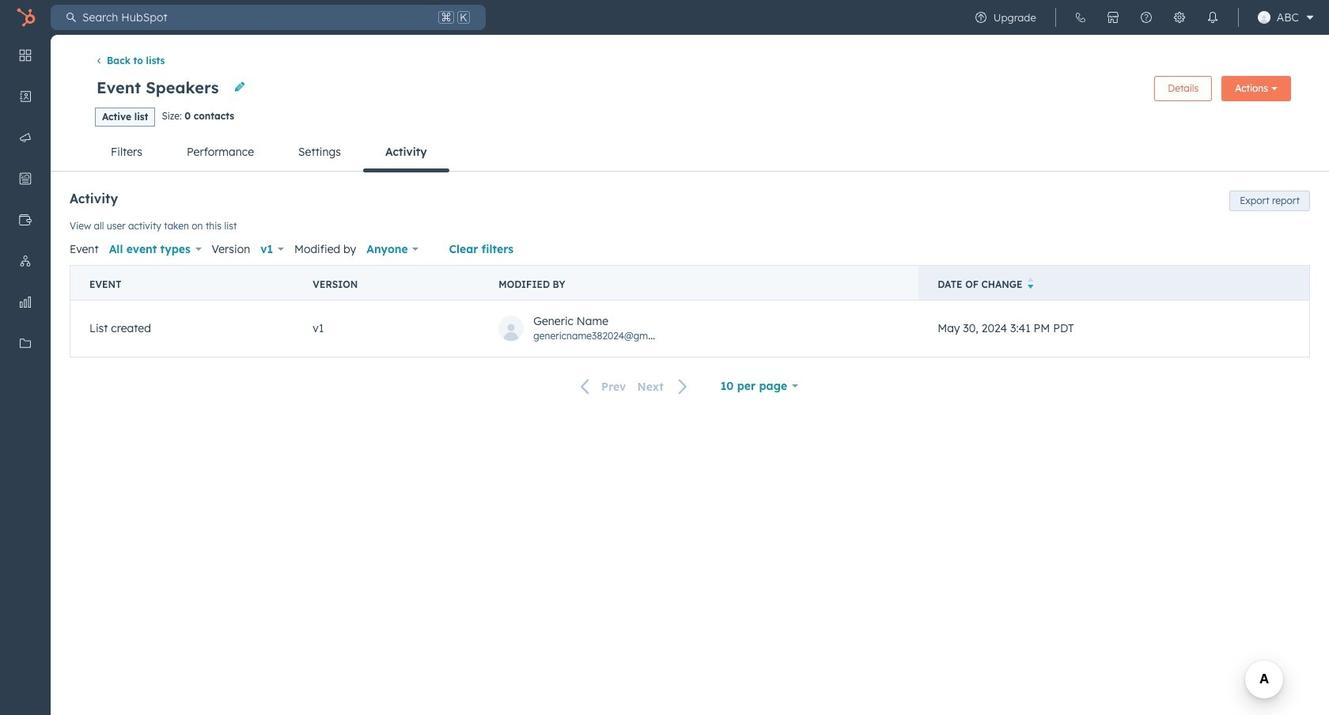 Task type: describe. For each thing, give the bounding box(es) containing it.
1 horizontal spatial menu
[[964, 0, 1320, 35]]

generic name image
[[1258, 11, 1271, 24]]

settings image
[[1173, 11, 1186, 24]]

marketplaces image
[[1107, 11, 1120, 24]]

descending sort. press to sort ascending. element
[[1028, 278, 1034, 291]]

List name field
[[95, 77, 224, 98]]

Search HubSpot search field
[[76, 5, 435, 30]]

help image
[[1140, 11, 1153, 24]]

0 horizontal spatial menu
[[0, 35, 51, 676]]

navigation inside page section element
[[89, 133, 1291, 173]]

descending sort. press to sort ascending. image
[[1028, 278, 1034, 289]]



Task type: vqa. For each thing, say whether or not it's contained in the screenshot.
Marketplaces Image
yes



Task type: locate. For each thing, give the bounding box(es) containing it.
menu
[[964, 0, 1320, 35], [0, 35, 51, 676]]

banner inside page section element
[[89, 71, 1291, 106]]

page section element
[[51, 35, 1329, 173]]

notifications image
[[1207, 11, 1219, 24]]

banner
[[89, 71, 1291, 106]]

navigation
[[89, 133, 1291, 173]]

pagination navigation
[[571, 376, 698, 398]]



